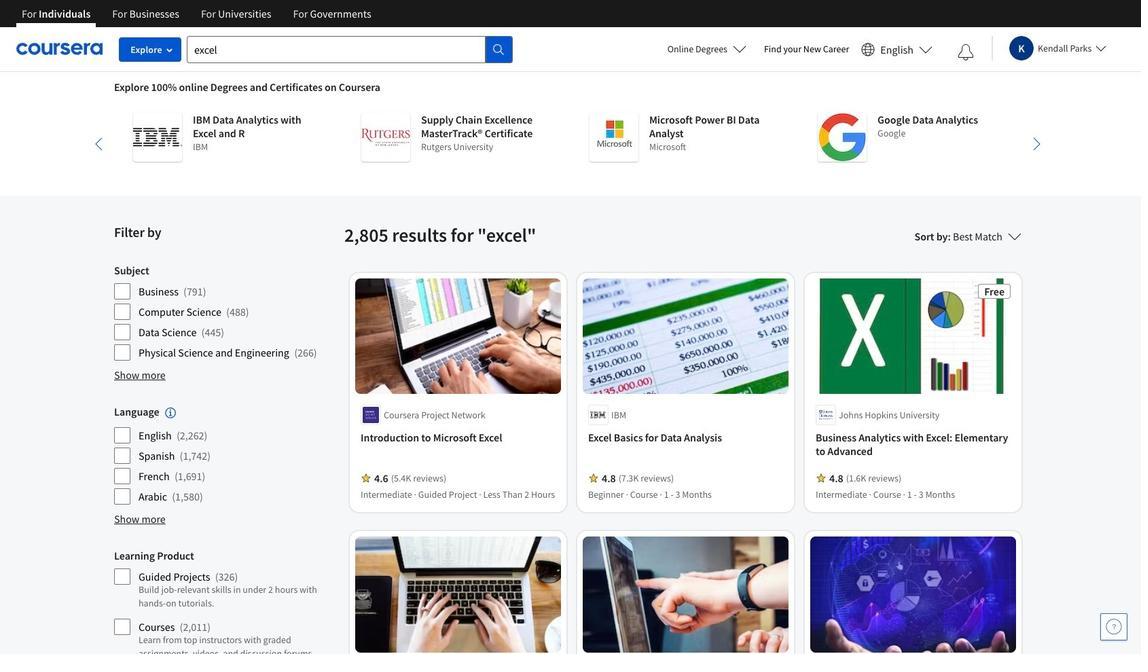 Task type: locate. For each thing, give the bounding box(es) containing it.
2 vertical spatial group
[[114, 549, 336, 654]]

None search field
[[187, 36, 513, 63]]

group
[[114, 264, 336, 361], [114, 405, 336, 506], [114, 549, 336, 654]]

1 vertical spatial group
[[114, 405, 336, 506]]

information about this filter group image
[[165, 408, 176, 419]]

0 vertical spatial group
[[114, 264, 336, 361]]

3 group from the top
[[114, 549, 336, 654]]



Task type: describe. For each thing, give the bounding box(es) containing it.
help center image
[[1106, 619, 1122, 635]]

1 group from the top
[[114, 264, 336, 361]]

rutgers university image
[[361, 113, 410, 162]]

ibm image
[[133, 113, 182, 162]]

What do you want to learn? text field
[[187, 36, 486, 63]]

2 group from the top
[[114, 405, 336, 506]]

microsoft image
[[590, 113, 639, 162]]

google image
[[818, 113, 867, 162]]

coursera image
[[16, 38, 103, 60]]

banner navigation
[[11, 0, 382, 27]]



Task type: vqa. For each thing, say whether or not it's contained in the screenshot.
"BEYOND
no



